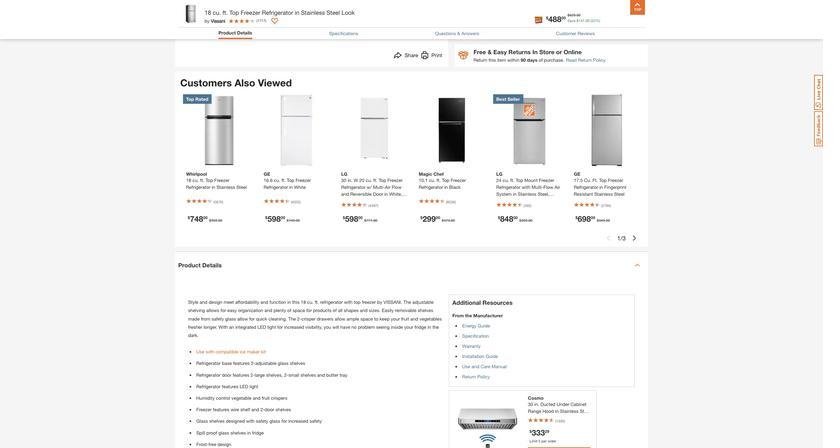 Task type: describe. For each thing, give the bounding box(es) containing it.
free
[[474, 48, 486, 55]]

you
[[324, 324, 331, 330]]

multi- inside "lg 30 in. w 20 cu. ft. top freezer refrigerator w/ multi-air flow and reversible door in white, energy star"
[[373, 185, 385, 190]]

features down control
[[213, 407, 230, 413]]

17.5 cu. ft. top freezer refrigerator in fingerprint resistant stainless steel image
[[571, 94, 643, 167]]

tray
[[340, 372, 348, 378]]

24
[[497, 178, 502, 183]]

in up hover
[[295, 9, 300, 16]]

and inside cosmo 30 in. ducted under cabinet range hood in stainless steel with touch display, led lighting and permanent filters
[[546, 423, 554, 428]]

refrigerator inside lg 24 cu. ft. top mount freezer refrigerator with multi-flow air system in stainless steel, garage ready
[[497, 185, 521, 190]]

freezer features wire shelf and 2-door shelves
[[196, 407, 291, 413]]

) for magic chef 10.1 cu. ft. top freezer refrigerator in black
[[455, 200, 456, 204]]

ft. inside ge 16.6 cu. ft. top freezer refrigerator in white
[[282, 178, 286, 183]]

shelves right small
[[301, 372, 316, 378]]

and down removable
[[411, 316, 418, 322]]

refrigerator inside ge 17.5 cu. ft. top freezer refrigerator in fingerprint resistant stainless steel
[[574, 185, 599, 190]]

for down crispers
[[282, 419, 287, 424]]

humidity control vegetable and fruit crispers
[[196, 396, 288, 401]]

with inside button
[[541, 25, 550, 31]]

) for lg 30 in. w 20 cu. ft. top freezer refrigerator w/ multi-air flow and reversible door in white, energy star
[[378, 204, 379, 208]]

function
[[270, 300, 286, 305]]

icon image
[[458, 51, 469, 60]]

white,
[[389, 191, 403, 197]]

30 for 333
[[528, 402, 533, 407]]

to inside style and design meet affordability and function in this 18 cu. ft. refrigerator with top freezer by vissani. the adjustable shelving allows for easy organization and plenty of space for products of all shapes and sizes. easily removable shelves made from safety glass allow for quick cleaning. the 2-crisper drawers allow ample space to keep your fruit and vegetables fresher longer. with an integrated led light for increased visibility, you will have no problem seeing inside your fridge in the dark.
[[374, 316, 379, 322]]

0 horizontal spatial door
[[222, 372, 232, 378]]

24 cu. ft. top mount freezer refrigerator with multi-flow air system in stainless steel, garage ready image
[[493, 94, 566, 167]]

1 vertical spatial increased
[[289, 419, 308, 424]]

ft.
[[593, 178, 598, 183]]

organization
[[238, 308, 263, 314]]

$ 299 00 $ 379 . 00
[[421, 214, 455, 224]]

return right read
[[578, 57, 592, 63]]

and left function
[[261, 300, 268, 305]]

cu. inside whirlpool 18 cu. ft. top freezer refrigerator in stainless steel
[[193, 178, 199, 183]]

range
[[528, 409, 542, 414]]

18 inside style and design meet affordability and function in this 18 cu. ft. refrigerator with top freezer by vissani. the adjustable shelving allows for easy organization and plenty of space for products of all shapes and sizes. easily removable shelves made from safety glass allow for quick cleaning. the 2-crisper drawers allow ample space to keep your fruit and vegetables fresher longer. with an integrated led light for increased visibility, you will have no problem seeing inside your fridge in the dark.
[[301, 300, 306, 305]]

refrigerator inside "lg 30 in. w 20 cu. ft. top freezer refrigerator w/ multi-air flow and reversible door in white, energy star"
[[341, 185, 366, 190]]

installation guide
[[463, 354, 498, 359]]

with inside lg 24 cu. ft. top mount freezer refrigerator with multi-flow air system in stainless steel, garage ready
[[522, 185, 531, 190]]

hover image to zoom button
[[215, 0, 412, 29]]

299
[[423, 214, 436, 224]]

1 vertical spatial door
[[265, 407, 274, 413]]

features up control
[[222, 384, 239, 390]]

488
[[549, 14, 562, 24]]

features down refrigerator base features 2-adjustable glass shelves
[[233, 372, 249, 378]]

in. for 333
[[535, 402, 540, 407]]

return down free
[[474, 57, 488, 63]]

days
[[527, 57, 538, 63]]

whirlpool 18 cu. ft. top freezer refrigerator in stainless steel
[[186, 171, 247, 190]]

0 vertical spatial product details
[[219, 30, 252, 36]]

in inside whirlpool 18 cu. ft. top freezer refrigerator in stainless steel
[[212, 185, 215, 190]]

this is the first slide image
[[606, 236, 612, 241]]

vissani.
[[384, 300, 402, 305]]

design for free
[[218, 442, 232, 447]]

cabinet
[[571, 402, 587, 407]]

shelves down designed at the left bottom of page
[[231, 430, 246, 436]]

999 for 848
[[522, 218, 528, 223]]

%)
[[596, 18, 601, 23]]

refrigerator inside whirlpool 18 cu. ft. top freezer refrigerator in stainless steel
[[186, 185, 211, 190]]

share
[[405, 52, 419, 58]]

for left easy
[[221, 308, 226, 314]]

refrigerator up humidity
[[196, 384, 221, 390]]

2 allow from the left
[[335, 316, 346, 322]]

ge for 598
[[264, 171, 270, 177]]

1 vertical spatial your
[[405, 324, 414, 330]]

steel inside cosmo 30 in. ducted under cabinet range hood in stainless steel with touch display, led lighting and permanent filters
[[580, 409, 591, 414]]

1 horizontal spatial safety
[[256, 419, 268, 424]]

control
[[216, 396, 230, 401]]

freezer down humidity
[[196, 407, 212, 413]]

2- down maker
[[251, 361, 255, 366]]

( 392 )
[[524, 204, 532, 208]]

products
[[313, 308, 332, 314]]

or inside free & easy returns in store or online return this item within 90 days of purchase. read return policy
[[557, 48, 562, 55]]

and right vegetable
[[253, 396, 261, 401]]

1 vertical spatial the
[[288, 316, 296, 322]]

adjustable inside style and design meet affordability and function in this 18 cu. ft. refrigerator with top freezer by vissani. the adjustable shelving allows for easy organization and plenty of space for products of all shapes and sizes. easily removable shelves made from safety glass allow for quick cleaning. the 2-crisper drawers allow ample space to keep your fruit and vegetables fresher longer. with an integrated led light for increased visibility, you will have no problem seeing inside your fridge in the dark.
[[413, 300, 434, 305]]

top rated
[[186, 96, 209, 102]]

white
[[294, 185, 306, 190]]

in down glass shelves designed with safety glass for increased safety
[[247, 430, 251, 436]]

all
[[338, 308, 343, 314]]

ft. inside "lg 30 in. w 20 cu. ft. top freezer refrigerator w/ multi-air flow and reversible door in white, energy star"
[[374, 178, 378, 183]]

1
[[618, 235, 621, 242]]

multi- inside lg 24 cu. ft. top mount freezer refrigerator with multi-flow air system in stainless steel, garage ready
[[532, 185, 544, 190]]

lg for 848
[[497, 171, 503, 177]]

spill
[[196, 430, 205, 436]]

in right function
[[288, 300, 291, 305]]

refrigerator door features 2-large shelves, 2-small shelves and butter tray
[[196, 372, 348, 378]]

) for ge 17.5 cu. ft. top freezer refrigerator in fingerprint resistant stainless steel
[[610, 204, 611, 208]]

stainless steel look vissani top freezer refrigerators mdtf18ssr 1d.4 image
[[180, 1, 209, 30]]

18 cu. ft. top freezer refrigerator in stainless steel look
[[205, 9, 355, 16]]

refrigerator inside ge 16.6 cu. ft. top freezer refrigerator in white
[[264, 185, 288, 190]]

caret image
[[635, 263, 640, 268]]

4397
[[370, 204, 378, 208]]

flow inside lg 24 cu. ft. top mount freezer refrigerator with multi-flow air system in stainless steel, garage ready
[[544, 185, 554, 190]]

16.6
[[264, 178, 273, 183]]

1 vertical spatial fridge
[[252, 430, 264, 436]]

with left compatible
[[206, 349, 214, 355]]

with
[[219, 324, 228, 330]]

quick
[[256, 316, 267, 322]]

shelves down crispers
[[276, 407, 291, 413]]

w
[[354, 178, 358, 183]]

in down vegetables
[[428, 324, 431, 330]]

/
[[621, 235, 623, 242]]

glass right proof
[[219, 430, 229, 436]]

cu. inside 'magic chef 10.1 cu. ft. top freezer refrigerator in black'
[[429, 178, 436, 183]]

shelves up proof
[[209, 419, 225, 424]]

$ 598 00 $ 777 . 00
[[343, 214, 378, 224]]

wire
[[231, 407, 239, 413]]

stainless inside lg 24 cu. ft. top mount freezer refrigerator with multi-flow air system in stainless steel, garage ready
[[518, 191, 537, 197]]

0 horizontal spatial or
[[547, 14, 554, 20]]

viewed
[[258, 77, 292, 89]]

( for cosmo 30 in. ducted under cabinet range hood in stainless steel with touch display, led lighting and permanent filters
[[556, 419, 557, 424]]

steel inside ge 17.5 cu. ft. top freezer refrigerator in fingerprint resistant stainless steel
[[615, 191, 625, 197]]

design for and
[[209, 300, 223, 305]]

safety inside style and design meet affordability and function in this 18 cu. ft. refrigerator with top freezer by vissani. the adjustable shelving allows for easy organization and plenty of space for products of all shapes and sizes. easily removable shelves made from safety glass allow for quick cleaning. the 2-crisper drawers allow ample space to keep your fruit and vegetables fresher longer. with an integrated led light for increased visibility, you will have no problem seeing inside your fridge in the dark.
[[212, 316, 224, 322]]

0 horizontal spatial product
[[178, 262, 201, 269]]

in inside cosmo 30 in. ducted under cabinet range hood in stainless steel with touch display, led lighting and permanent filters
[[556, 409, 559, 414]]

guide for energy guide
[[478, 323, 490, 329]]

999 for 748
[[211, 218, 217, 223]]

freezer inside ge 17.5 cu. ft. top freezer refrigerator in fingerprint resistant stainless steel
[[608, 178, 624, 183]]

2- inside style and design meet affordability and function in this 18 cu. ft. refrigerator with top freezer by vissani. the adjustable shelving allows for easy organization and plenty of space for products of all shapes and sizes. easily removable shelves made from safety glass allow for quick cleaning. the 2-crisper drawers allow ample space to keep your fruit and vegetables fresher longer. with an integrated led light for increased visibility, you will have no problem seeing inside your fridge in the dark.
[[297, 316, 302, 322]]

read return policy link
[[566, 56, 606, 63]]

feedback link image
[[815, 111, 824, 147]]

magic chef 10.1 cu. ft. top freezer refrigerator in black
[[419, 171, 466, 190]]

customer reviews
[[557, 31, 595, 36]]

( 2784 )
[[602, 204, 611, 208]]

installation
[[463, 354, 485, 359]]

lighting
[[528, 423, 545, 428]]

sizes.
[[369, 308, 381, 314]]

use for use and care manual
[[463, 364, 471, 370]]

( for magic chef 10.1 cu. ft. top freezer refrigerator in black
[[446, 200, 447, 204]]

seller
[[508, 96, 520, 102]]

by inside style and design meet affordability and function in this 18 cu. ft. refrigerator with top freezer by vissani. the adjustable shelving allows for easy organization and plenty of space for products of all shapes and sizes. easily removable shelves made from safety glass allow for quick cleaning. the 2-crisper drawers allow ample space to keep your fruit and vegetables fresher longer. with an integrated led light for increased visibility, you will have no problem seeing inside your fridge in the dark.
[[377, 300, 382, 305]]

w/
[[367, 185, 372, 190]]

cu. inside "lg 30 in. w 20 cu. ft. top freezer refrigerator w/ multi-air flow and reversible door in white, energy star"
[[366, 178, 372, 183]]

for down organization
[[249, 316, 255, 322]]

next slide image
[[632, 236, 637, 241]]

0 horizontal spatial of
[[288, 308, 292, 314]]

crisper
[[302, 316, 316, 322]]

( for whirlpool 18 cu. ft. top freezer refrigerator in stainless steel
[[214, 200, 214, 204]]

0 vertical spatial the
[[465, 313, 472, 319]]

affordability
[[235, 300, 259, 305]]

1 horizontal spatial the
[[404, 300, 411, 305]]

purchase.
[[544, 57, 565, 63]]

2- up glass shelves designed with safety glass for increased safety
[[261, 407, 265, 413]]

features down ice
[[233, 361, 250, 366]]

2- down refrigerator base features 2-adjustable glass shelves
[[251, 372, 255, 378]]

buy
[[522, 25, 530, 31]]

) for ge 16.6 cu. ft. top freezer refrigerator in white
[[300, 200, 301, 204]]

and left care
[[472, 364, 480, 370]]

shelves inside style and design meet affordability and function in this 18 cu. ft. refrigerator with top freezer by vissani. the adjustable shelving allows for easy organization and plenty of space for products of all shapes and sizes. easily removable shelves made from safety glass allow for quick cleaning. the 2-crisper drawers allow ample space to keep your fruit and vegetables fresher longer. with an integrated led light for increased visibility, you will have no problem seeing inside your fridge in the dark.
[[418, 308, 433, 314]]

and left butter
[[317, 372, 325, 378]]

18 cu. ft. top freezer refrigerator in stainless steel image
[[183, 94, 255, 167]]

30 for 598
[[341, 178, 347, 183]]

$ 748 00 $ 999 . 00
[[188, 214, 222, 224]]

cosmo 30 in. ducted under cabinet range hood in stainless steel with touch display, led lighting and permanent filters
[[528, 396, 591, 435]]

warranty
[[463, 344, 481, 349]]

of inside free & easy returns in store or online return this item within 90 days of purchase. read return policy
[[539, 57, 543, 63]]

freezer inside ge 16.6 cu. ft. top freezer refrigerator in white
[[296, 178, 311, 183]]

from the manufacturer
[[453, 313, 503, 319]]

lg for 598
[[341, 171, 348, 177]]

( for ge 16.6 cu. ft. top freezer refrigerator in white
[[291, 200, 292, 204]]

care
[[481, 364, 491, 370]]

steel,
[[538, 191, 550, 197]]

( 1393 )
[[556, 419, 565, 424]]

base
[[222, 361, 232, 366]]

meet
[[224, 300, 234, 305]]

cu. up the vissani
[[213, 9, 221, 16]]

permanent
[[555, 423, 578, 428]]

light inside style and design meet affordability and function in this 18 cu. ft. refrigerator with top freezer by vissani. the adjustable shelving allows for easy organization and plenty of space for products of all shapes and sizes. easily removable shelves made from safety glass allow for quick cleaning. the 2-crisper drawers allow ample space to keep your fruit and vegetables fresher longer. with an integrated led light for increased visibility, you will have no problem seeing inside your fridge in the dark.
[[268, 324, 276, 330]]

0 vertical spatial space
[[293, 308, 305, 314]]

live chat image
[[815, 75, 824, 110]]

policy inside free & easy returns in store or online return this item within 90 days of purchase. read return policy
[[594, 57, 606, 63]]

ft. up the vissani
[[223, 9, 228, 16]]

0 horizontal spatial policy
[[478, 374, 490, 380]]

30 in. w 20 cu. ft. top freezer refrigerator w/ multi-air flow and reversible door in white, energy star image
[[338, 94, 411, 167]]

visibility,
[[306, 324, 323, 330]]

1 horizontal spatial space
[[361, 316, 373, 322]]

949
[[599, 218, 605, 223]]

use with compatible ice maker kit
[[196, 349, 266, 355]]

shelving
[[188, 308, 205, 314]]

product image image
[[180, 3, 201, 25]]

shelf
[[241, 407, 250, 413]]

this inside style and design meet affordability and function in this 18 cu. ft. refrigerator with top freezer by vissani. the adjustable shelving allows for easy organization and plenty of space for products of all shapes and sizes. easily removable shelves made from safety glass allow for quick cleaning. the 2-crisper drawers allow ample space to keep your fruit and vegetables fresher longer. with an integrated led light for increased visibility, you will have no problem seeing inside your fridge in the dark.
[[292, 300, 300, 305]]

ft. inside lg 24 cu. ft. top mount freezer refrigerator with multi-flow air system in stainless steel, garage ready
[[511, 178, 515, 183]]

1 / 3
[[618, 235, 626, 242]]

steel inside whirlpool 18 cu. ft. top freezer refrigerator in stainless steel
[[237, 185, 247, 190]]

within
[[508, 57, 520, 63]]

air inside lg 24 cu. ft. top mount freezer refrigerator with multi-flow air system in stainless steel, garage ready
[[555, 185, 561, 190]]

frost-free design
[[196, 442, 232, 447]]

ge 16.6 cu. ft. top freezer refrigerator in white
[[264, 171, 311, 190]]

stainless up hover image to zoom at the top of page
[[301, 9, 325, 16]]

for up crisper in the left bottom of the page
[[307, 308, 312, 314]]

freezer inside whirlpool 18 cu. ft. top freezer refrigerator in stainless steel
[[214, 178, 230, 183]]

questions & answers
[[436, 31, 479, 36]]

ft. inside whirlpool 18 cu. ft. top freezer refrigerator in stainless steel
[[200, 178, 204, 183]]

freezer inside lg 24 cu. ft. top mount freezer refrigerator with multi-flow air system in stainless steel, garage ready
[[539, 178, 555, 183]]

1717
[[258, 18, 266, 23]]

in inside ge 17.5 cu. ft. top freezer refrigerator in fingerprint resistant stainless steel
[[600, 185, 603, 190]]

frost-
[[196, 442, 209, 447]]

this inside free & easy returns in store or online return this item within 90 days of purchase. read return policy
[[489, 57, 496, 63]]

save
[[568, 18, 576, 23]]

energy
[[341, 198, 360, 204]]

and right "shelf"
[[252, 407, 259, 413]]

( 4397 )
[[369, 204, 379, 208]]

. for ge 17.5 cu. ft. top freezer refrigerator in fingerprint resistant stainless steel
[[605, 218, 606, 223]]

refrigerator left base
[[196, 361, 221, 366]]

top inside whirlpool 18 cu. ft. top freezer refrigerator in stainless steel
[[206, 178, 213, 183]]

fingerprint
[[605, 185, 627, 190]]



Task type: locate. For each thing, give the bounding box(es) containing it.
product
[[219, 30, 236, 36], [178, 262, 201, 269]]

20
[[360, 178, 365, 183]]

1 horizontal spatial ge
[[574, 171, 581, 177]]

1 horizontal spatial adjustable
[[413, 300, 434, 305]]

door down crispers
[[265, 407, 274, 413]]

in inside lg 24 cu. ft. top mount freezer refrigerator with multi-flow air system in stainless steel, garage ready
[[513, 191, 517, 197]]

00 inside $ 488 00
[[562, 15, 566, 20]]

butter
[[326, 372, 339, 378]]

the right cleaning.
[[288, 316, 296, 322]]

6026
[[447, 200, 455, 204]]

( for ge 17.5 cu. ft. top freezer refrigerator in fingerprint resistant stainless steel
[[602, 204, 602, 208]]

questions
[[436, 31, 456, 36]]

. inside $ 748 00 $ 999 . 00
[[217, 218, 218, 223]]

for down cleaning.
[[278, 324, 283, 330]]

0 horizontal spatial space
[[293, 308, 305, 314]]

ft. inside 'magic chef 10.1 cu. ft. top freezer refrigerator in black'
[[437, 178, 441, 183]]

additional resources
[[453, 299, 513, 307]]

stainless
[[301, 9, 325, 16], [217, 185, 235, 190], [518, 191, 537, 197], [595, 191, 613, 197], [560, 409, 579, 414]]

999 inside $ 748 00 $ 999 . 00
[[211, 218, 217, 223]]

2 multi- from the left
[[532, 185, 544, 190]]

design right 'free'
[[218, 442, 232, 447]]

rated
[[195, 96, 209, 102]]

under
[[557, 402, 570, 407]]

the inside style and design meet affordability and function in this 18 cu. ft. refrigerator with top freezer by vissani. the adjustable shelving allows for easy organization and plenty of space for products of all shapes and sizes. easily removable shelves made from safety glass allow for quick cleaning. the 2-crisper drawers allow ample space to keep your fruit and vegetables fresher longer. with an integrated led light for increased visibility, you will have no problem seeing inside your fridge in the dark.
[[433, 324, 439, 330]]

0 horizontal spatial 598
[[268, 214, 281, 224]]

top inside lg 24 cu. ft. top mount freezer refrigerator with multi-flow air system in stainless steel, garage ready
[[516, 178, 524, 183]]

product details
[[219, 30, 252, 36], [178, 262, 222, 269]]

0 horizontal spatial air
[[385, 185, 391, 190]]

30 in. ducted under cabinet range hood in stainless steel with touch display, led lighting and permanent filters image
[[456, 396, 520, 448]]

in up ready
[[513, 191, 517, 197]]

$ inside $ 333 29
[[530, 429, 532, 434]]

30 inside cosmo 30 in. ducted under cabinet range hood in stainless steel with touch display, led lighting and permanent filters
[[528, 402, 533, 407]]

ft. up the products
[[315, 300, 319, 305]]

freezer up white,
[[388, 178, 403, 183]]

( inside "$ 629 . 00 save $ 141 . 00 ( 22 %)"
[[591, 18, 592, 23]]

crispers
[[271, 396, 288, 401]]

1 vertical spatial 18
[[186, 178, 191, 183]]

18 up by vissani
[[205, 9, 211, 16]]

garage
[[497, 198, 512, 204]]

1 vertical spatial light
[[250, 384, 258, 390]]

0 vertical spatial guide
[[478, 323, 490, 329]]

. for lg 24 cu. ft. top mount freezer refrigerator with multi-flow air system in stainless steel, garage ready
[[528, 218, 529, 223]]

cu. inside style and design meet affordability and function in this 18 cu. ft. refrigerator with top freezer by vissani. the adjustable shelving allows for easy organization and plenty of space for products of all shapes and sizes. easily removable shelves made from safety glass allow for quick cleaning. the 2-crisper drawers allow ample space to keep your fruit and vegetables fresher longer. with an integrated led light for increased visibility, you will have no problem seeing inside your fridge in the dark.
[[307, 300, 314, 305]]

freezer up ( 1717 )
[[241, 9, 260, 16]]

1 vertical spatial product details
[[178, 262, 222, 269]]

multi-
[[373, 185, 385, 190], [532, 185, 544, 190]]

) for whirlpool 18 cu. ft. top freezer refrigerator in stainless steel
[[222, 200, 223, 204]]

freezer up the fingerprint
[[608, 178, 624, 183]]

space up "problem"
[[361, 316, 373, 322]]

lg inside "lg 30 in. w 20 cu. ft. top freezer refrigerator w/ multi-air flow and reversible door in white, energy star"
[[341, 171, 348, 177]]

2 flow from the left
[[544, 185, 554, 190]]

with down "shelf"
[[246, 419, 255, 424]]

16.6 cu. ft. top freezer refrigerator in white image
[[261, 94, 333, 167]]

or up the purchase.
[[557, 48, 562, 55]]

10.1 cu. ft. top freezer refrigerator in black image
[[416, 94, 488, 167]]

refrigerator up display icon
[[262, 9, 293, 16]]

18 up crisper in the left bottom of the page
[[301, 300, 306, 305]]

0 vertical spatial fridge
[[415, 324, 427, 330]]

have
[[341, 324, 350, 330]]

& inside free & easy returns in store or online return this item within 90 days of purchase. read return policy
[[488, 48, 492, 55]]

glass up shelves,
[[278, 361, 289, 366]]

0 horizontal spatial ge
[[264, 171, 270, 177]]

stainless inside cosmo 30 in. ducted under cabinet range hood in stainless steel with touch display, led lighting and permanent filters
[[560, 409, 579, 414]]

333
[[532, 429, 545, 438]]

by vissani
[[205, 18, 225, 24]]

refrigerator inside 'magic chef 10.1 cu. ft. top freezer refrigerator in black'
[[419, 185, 443, 190]]

2 vertical spatial 18
[[301, 300, 306, 305]]

1 flow from the left
[[392, 185, 402, 190]]

1 ge from the left
[[264, 171, 270, 177]]

. for whirlpool 18 cu. ft. top freezer refrigerator in stainless steel
[[217, 218, 218, 223]]

lg up energy
[[341, 171, 348, 177]]

0 vertical spatial use
[[196, 349, 205, 355]]

1 horizontal spatial allow
[[335, 316, 346, 322]]

0 vertical spatial fruit
[[401, 316, 409, 322]]

2 ge from the left
[[574, 171, 581, 177]]

0 vertical spatial the
[[404, 300, 411, 305]]

1 vertical spatial this
[[292, 300, 300, 305]]

to left keep
[[374, 316, 379, 322]]

and up 29
[[546, 423, 554, 428]]

guide up care
[[486, 354, 498, 359]]

0 horizontal spatial in.
[[348, 178, 353, 183]]

0 vertical spatial policy
[[594, 57, 606, 63]]

the up energy
[[465, 313, 472, 319]]

3
[[623, 235, 626, 242]]

$ 698 00 $ 949 . 00
[[576, 214, 610, 224]]

light down large
[[250, 384, 258, 390]]

. for lg 30 in. w 20 cu. ft. top freezer refrigerator w/ multi-air flow and reversible door in white, energy star
[[373, 218, 374, 223]]

with down mount
[[522, 185, 531, 190]]

shelves up vegetables
[[418, 308, 433, 314]]

1 lg from the left
[[341, 171, 348, 177]]

freezer
[[362, 300, 376, 305]]

multi- up door
[[373, 185, 385, 190]]

fridge
[[415, 324, 427, 330], [252, 430, 264, 436]]

refrigerator down 10.1
[[419, 185, 443, 190]]

your up inside
[[391, 316, 400, 322]]

inside
[[391, 324, 403, 330]]

1 vertical spatial design
[[218, 442, 232, 447]]

freezer up ( 5876 )
[[214, 178, 230, 183]]

) for cosmo 30 in. ducted under cabinet range hood in stainless steel with touch display, led lighting and permanent filters
[[565, 419, 565, 424]]

2784
[[602, 204, 610, 208]]

and inside "lg 30 in. w 20 cu. ft. top freezer refrigerator w/ multi-air flow and reversible door in white, energy star"
[[341, 191, 349, 197]]

1 horizontal spatial 999
[[522, 218, 528, 223]]

to
[[319, 23, 323, 29], [374, 316, 379, 322]]

1 vertical spatial the
[[433, 324, 439, 330]]

space
[[293, 308, 305, 314], [361, 316, 373, 322]]

of left all at the left bottom
[[333, 308, 337, 314]]

refrigerator down w
[[341, 185, 366, 190]]

increased inside style and design meet affordability and function in this 18 cu. ft. refrigerator with top freezer by vissani. the adjustable shelving allows for easy organization and plenty of space for products of all shapes and sizes. easily removable shelves made from safety glass allow for quick cleaning. the 2-crisper drawers allow ample space to keep your fruit and vegetables fresher longer. with an integrated led light for increased visibility, you will have no problem seeing inside your fridge in the dark.
[[284, 324, 304, 330]]

flow
[[392, 185, 402, 190], [544, 185, 554, 190]]

top inside "lg 30 in. w 20 cu. ft. top freezer refrigerator w/ multi-air flow and reversible door in white, energy star"
[[379, 178, 386, 183]]

stainless inside ge 17.5 cu. ft. top freezer refrigerator in fingerprint resistant stainless steel
[[595, 191, 613, 197]]

manufacturer
[[474, 313, 503, 319]]

0 horizontal spatial safety
[[212, 316, 224, 322]]

cu. down whirlpool
[[193, 178, 199, 183]]

cu. inside lg 24 cu. ft. top mount freezer refrigerator with multi-flow air system in stainless steel, garage ready
[[503, 178, 509, 183]]

lg up 24
[[497, 171, 503, 177]]

the
[[465, 313, 472, 319], [433, 324, 439, 330]]

$ inside $ 488 00
[[547, 15, 549, 20]]

reviews
[[578, 31, 595, 36]]

0 vertical spatial in.
[[348, 178, 353, 183]]

2 horizontal spatial safety
[[310, 419, 322, 424]]

use for use with compatible ice maker kit
[[196, 349, 205, 355]]

1 multi- from the left
[[373, 185, 385, 190]]

1393
[[557, 419, 565, 424]]

0 horizontal spatial light
[[250, 384, 258, 390]]

1 horizontal spatial 18
[[205, 9, 211, 16]]

led down the quick
[[258, 324, 266, 330]]

ge for 698
[[574, 171, 581, 177]]

1 horizontal spatial use
[[463, 364, 471, 370]]

0 horizontal spatial lg
[[341, 171, 348, 177]]

shelves up small
[[290, 361, 305, 366]]

0 horizontal spatial this
[[292, 300, 300, 305]]

in right door
[[385, 191, 388, 197]]

0 horizontal spatial allow
[[237, 316, 248, 322]]

in inside "lg 30 in. w 20 cu. ft. top freezer refrigerator w/ multi-air flow and reversible door in white, energy star"
[[385, 191, 388, 197]]

2 horizontal spatial 18
[[301, 300, 306, 305]]

freezer inside "lg 30 in. w 20 cu. ft. top freezer refrigerator w/ multi-air flow and reversible door in white, energy star"
[[388, 178, 403, 183]]

598 left 749
[[268, 214, 281, 224]]

in inside ge 16.6 cu. ft. top freezer refrigerator in white
[[289, 185, 293, 190]]

with inside cosmo 30 in. ducted under cabinet range hood in stainless steel with touch display, led lighting and permanent filters
[[528, 416, 537, 421]]

refrigerator
[[320, 300, 343, 305]]

1 horizontal spatial this
[[489, 57, 496, 63]]

0 vertical spatial or
[[547, 14, 554, 20]]

0 vertical spatial this
[[489, 57, 496, 63]]

1 allow from the left
[[237, 316, 248, 322]]

air inside "lg 30 in. w 20 cu. ft. top freezer refrigerator w/ multi-air flow and reversible door in white, energy star"
[[385, 185, 391, 190]]

style
[[188, 300, 198, 305]]

$ 848 00 $ 999 . 00
[[498, 214, 533, 224]]

refrigerator down "cu."
[[574, 185, 599, 190]]

led
[[258, 324, 266, 330], [240, 384, 248, 390], [569, 416, 578, 421]]

safety
[[212, 316, 224, 322], [256, 419, 268, 424], [310, 419, 322, 424]]

filters
[[528, 430, 541, 435]]

1 horizontal spatial your
[[405, 324, 414, 330]]

in. for 598
[[348, 178, 353, 183]]

. inside $ 848 00 $ 999 . 00
[[528, 218, 529, 223]]

2 vertical spatial led
[[569, 416, 578, 421]]

cu. up the products
[[307, 300, 314, 305]]

0 vertical spatial increased
[[284, 324, 304, 330]]

1 vertical spatial or
[[557, 48, 562, 55]]

in left the black on the right of page
[[445, 185, 448, 190]]

0 horizontal spatial 18
[[186, 178, 191, 183]]

led up humidity control vegetable and fruit crispers
[[240, 384, 248, 390]]

best
[[497, 96, 507, 102]]

print
[[432, 52, 443, 58]]

installation guide link
[[463, 354, 498, 359]]

vissani
[[211, 18, 225, 24]]

dark.
[[188, 333, 199, 338]]

1 vertical spatial space
[[361, 316, 373, 322]]

1 horizontal spatial fruit
[[401, 316, 409, 322]]

$ 598 00 $ 749 . 00
[[266, 214, 300, 224]]

your
[[391, 316, 400, 322], [405, 324, 414, 330]]

0 vertical spatial door
[[222, 372, 232, 378]]

1 horizontal spatial details
[[237, 30, 252, 36]]

0 horizontal spatial by
[[205, 18, 210, 24]]

led inside style and design meet affordability and function in this 18 cu. ft. refrigerator with top freezer by vissani. the adjustable shelving allows for easy organization and plenty of space for products of all shapes and sizes. easily removable shelves made from safety glass allow for quick cleaning. the 2-crisper drawers allow ample space to keep your fruit and vegetables fresher longer. with an integrated led light for increased visibility, you will have no problem seeing inside your fridge in the dark.
[[258, 324, 266, 330]]

&
[[458, 31, 461, 36], [488, 48, 492, 55]]

2 horizontal spatial led
[[569, 416, 578, 421]]

1 vertical spatial guide
[[486, 354, 498, 359]]

. inside $ 698 00 $ 949 . 00
[[605, 218, 606, 223]]

led up permanent
[[569, 416, 578, 421]]

777
[[367, 218, 373, 223]]

1 horizontal spatial 30
[[528, 402, 533, 407]]

1 horizontal spatial multi-
[[532, 185, 544, 190]]

1 horizontal spatial policy
[[594, 57, 606, 63]]

None field
[[472, 0, 486, 10]]

999 right 748
[[211, 218, 217, 223]]

ft. right 16.6
[[282, 178, 286, 183]]

in. inside "lg 30 in. w 20 cu. ft. top freezer refrigerator w/ multi-air flow and reversible door in white, energy star"
[[348, 178, 353, 183]]

easy
[[494, 48, 507, 55]]

ge inside ge 17.5 cu. ft. top freezer refrigerator in fingerprint resistant stainless steel
[[574, 171, 581, 177]]

cu. right 24
[[503, 178, 509, 183]]

0 vertical spatial 30
[[341, 178, 347, 183]]

cosmo
[[528, 396, 544, 401]]

1 air from the left
[[385, 185, 391, 190]]

1 horizontal spatial or
[[557, 48, 562, 55]]

large
[[255, 372, 265, 378]]

2 lg from the left
[[497, 171, 503, 177]]

with up shapes
[[344, 300, 353, 305]]

1 horizontal spatial product
[[219, 30, 236, 36]]

share button
[[394, 51, 419, 61]]

0 horizontal spatial &
[[458, 31, 461, 36]]

glass inside style and design meet affordability and function in this 18 cu. ft. refrigerator with top freezer by vissani. the adjustable shelving allows for easy organization and plenty of space for products of all shapes and sizes. easily removable shelves made from safety glass allow for quick cleaning. the 2-crisper drawers allow ample space to keep your fruit and vegetables fresher longer. with an integrated led light for increased visibility, you will have no problem seeing inside your fridge in the dark.
[[225, 316, 236, 322]]

the down vegetables
[[433, 324, 439, 330]]

0 horizontal spatial details
[[202, 262, 222, 269]]

designed
[[226, 419, 245, 424]]

. inside $ 299 00 $ 379 . 00
[[450, 218, 451, 223]]

ft. right 20
[[374, 178, 378, 183]]

from
[[453, 313, 464, 319]]

stainless up ready
[[518, 191, 537, 197]]

and
[[341, 191, 349, 197], [200, 300, 208, 305], [261, 300, 268, 305], [265, 308, 272, 314], [360, 308, 368, 314], [411, 316, 418, 322], [472, 364, 480, 370], [317, 372, 325, 378], [253, 396, 261, 401], [252, 407, 259, 413], [546, 423, 554, 428]]

top inside 'magic chef 10.1 cu. ft. top freezer refrigerator in black'
[[442, 178, 450, 183]]

2 horizontal spatial of
[[539, 57, 543, 63]]

1 horizontal spatial fridge
[[415, 324, 427, 330]]

design inside style and design meet affordability and function in this 18 cu. ft. refrigerator with top freezer by vissani. the adjustable shelving allows for easy organization and plenty of space for products of all shapes and sizes. easily removable shelves made from safety glass allow for quick cleaning. the 2-crisper drawers allow ample space to keep your fruit and vegetables fresher longer. with an integrated led light for increased visibility, you will have no problem seeing inside your fridge in the dark.
[[209, 300, 223, 305]]

hood
[[543, 409, 554, 414]]

of right days
[[539, 57, 543, 63]]

glass
[[225, 316, 236, 322], [278, 361, 289, 366], [270, 419, 280, 424], [219, 430, 229, 436]]

0 horizontal spatial your
[[391, 316, 400, 322]]

magic
[[419, 171, 433, 177]]

system
[[497, 191, 512, 197]]

the
[[404, 300, 411, 305], [288, 316, 296, 322]]

1 vertical spatial fruit
[[262, 396, 270, 401]]

use with compatible ice maker kit link
[[196, 349, 266, 355]]

glass down crispers
[[270, 419, 280, 424]]

2-
[[297, 316, 302, 322], [251, 361, 255, 366], [251, 372, 255, 378], [284, 372, 289, 378], [261, 407, 265, 413]]

1 999 from the left
[[211, 218, 217, 223]]

0 horizontal spatial adjustable
[[255, 361, 277, 366]]

1 vertical spatial led
[[240, 384, 248, 390]]

to inside button
[[319, 23, 323, 29]]

proof
[[207, 430, 217, 436]]

use and care manual
[[463, 364, 507, 370]]

& left answers
[[458, 31, 461, 36]]

lg inside lg 24 cu. ft. top mount freezer refrigerator with multi-flow air system in stainless steel, garage ready
[[497, 171, 503, 177]]

multi- up steel,
[[532, 185, 544, 190]]

1 vertical spatial 30
[[528, 402, 533, 407]]

cu. right 16.6
[[274, 178, 280, 183]]

cu. up the w/
[[366, 178, 372, 183]]

1 598 from the left
[[268, 214, 281, 224]]

1 vertical spatial in.
[[535, 402, 540, 407]]

cu. inside ge 16.6 cu. ft. top freezer refrigerator in white
[[274, 178, 280, 183]]

ge 17.5 cu. ft. top freezer refrigerator in fingerprint resistant stainless steel
[[574, 171, 627, 197]]

) for lg 24 cu. ft. top mount freezer refrigerator with multi-flow air system in stainless steel, garage ready
[[531, 204, 532, 208]]

by left the vissani
[[205, 18, 210, 24]]

with inside style and design meet affordability and function in this 18 cu. ft. refrigerator with top freezer by vissani. the adjustable shelving allows for easy organization and plenty of space for products of all shapes and sizes. easily removable shelves made from safety glass allow for quick cleaning. the 2-crisper drawers allow ample space to keep your fruit and vegetables fresher longer. with an integrated led light for increased visibility, you will have no problem seeing inside your fridge in the dark.
[[344, 300, 353, 305]]

1 horizontal spatial led
[[258, 324, 266, 330]]

0 vertical spatial product
[[219, 30, 236, 36]]

design
[[209, 300, 223, 305], [218, 442, 232, 447]]

1 horizontal spatial of
[[333, 308, 337, 314]]

and up energy
[[341, 191, 349, 197]]

in inside 'magic chef 10.1 cu. ft. top freezer refrigerator in black'
[[445, 185, 448, 190]]

in. inside cosmo 30 in. ducted under cabinet range hood in stainless steel with touch display, led lighting and permanent filters
[[535, 402, 540, 407]]

30 up range
[[528, 402, 533, 407]]

problem
[[358, 324, 375, 330]]

refrigerator up refrigerator features led light
[[196, 372, 221, 378]]

use
[[196, 349, 205, 355], [463, 364, 471, 370]]

. inside $ 598 00 $ 749 . 00
[[295, 218, 296, 223]]

2- right shelves,
[[284, 372, 289, 378]]

( for lg 24 cu. ft. top mount freezer refrigerator with multi-flow air system in stainless steel, garage ready
[[524, 204, 525, 208]]

0 vertical spatial details
[[237, 30, 252, 36]]

. inside $ 598 00 $ 777 . 00
[[373, 218, 374, 223]]

ge inside ge 16.6 cu. ft. top freezer refrigerator in white
[[264, 171, 270, 177]]

$ 488 00
[[547, 14, 566, 24]]

stainless down "under"
[[560, 409, 579, 414]]

0 vertical spatial your
[[391, 316, 400, 322]]

0 horizontal spatial fruit
[[262, 396, 270, 401]]

748
[[190, 214, 203, 224]]

flow up steel,
[[544, 185, 554, 190]]

allow up "integrated"
[[237, 316, 248, 322]]

18 inside whirlpool 18 cu. ft. top freezer refrigerator in stainless steel
[[186, 178, 191, 183]]

free & easy returns in store or online return this item within 90 days of purchase. read return policy
[[474, 48, 606, 63]]

led inside cosmo 30 in. ducted under cabinet range hood in stainless steel with touch display, led lighting and permanent filters
[[569, 416, 578, 421]]

stainless up ( 5876 )
[[217, 185, 235, 190]]

freezer inside 'magic chef 10.1 cu. ft. top freezer refrigerator in black'
[[451, 178, 466, 183]]

lg
[[341, 171, 348, 177], [497, 171, 503, 177]]

display image
[[272, 18, 278, 25]]

598 left 777
[[345, 214, 358, 224]]

2 999 from the left
[[522, 218, 528, 223]]

1 horizontal spatial door
[[265, 407, 274, 413]]

2 598 from the left
[[345, 214, 358, 224]]

0 horizontal spatial 30
[[341, 178, 347, 183]]

use down installation
[[463, 364, 471, 370]]

0 horizontal spatial the
[[288, 316, 296, 322]]

1 vertical spatial details
[[202, 262, 222, 269]]

( 1717 )
[[257, 18, 267, 23]]

598 for 16.6 cu. ft. top freezer refrigerator in white
[[268, 214, 281, 224]]

and right style at the bottom left of the page
[[200, 300, 208, 305]]

& for easy
[[488, 48, 492, 55]]

in up display,
[[556, 409, 559, 414]]

& for answers
[[458, 31, 461, 36]]

of right plenty
[[288, 308, 292, 314]]

1 horizontal spatial light
[[268, 324, 276, 330]]

0 horizontal spatial flow
[[392, 185, 402, 190]]

glass up the an
[[225, 316, 236, 322]]

0 vertical spatial light
[[268, 324, 276, 330]]

policy
[[594, 57, 606, 63], [478, 374, 490, 380]]

698
[[578, 214, 591, 224]]

999 down "392"
[[522, 218, 528, 223]]

guide for installation guide
[[486, 354, 498, 359]]

and up the quick
[[265, 308, 272, 314]]

1 horizontal spatial &
[[488, 48, 492, 55]]

glass shelves designed with safety glass for increased safety
[[196, 419, 322, 424]]

and down freezer on the left
[[360, 308, 368, 314]]

in. left w
[[348, 178, 353, 183]]

0 horizontal spatial led
[[240, 384, 248, 390]]

top inside ge 17.5 cu. ft. top freezer refrigerator in fingerprint resistant stainless steel
[[600, 178, 607, 183]]

fruit inside style and design meet affordability and function in this 18 cu. ft. refrigerator with top freezer by vissani. the adjustable shelving allows for easy organization and plenty of space for products of all shapes and sizes. easily removable shelves made from safety glass allow for quick cleaning. the 2-crisper drawers allow ample space to keep your fruit and vegetables fresher longer. with an integrated led light for increased visibility, you will have no problem seeing inside your fridge in the dark.
[[401, 316, 409, 322]]

look
[[342, 9, 355, 16]]

in left the fingerprint
[[600, 185, 603, 190]]

. for magic chef 10.1 cu. ft. top freezer refrigerator in black
[[450, 218, 451, 223]]

598 for 30 in. w 20 cu. ft. top freezer refrigerator w/ multi-air flow and reversible door in white, energy star
[[345, 214, 358, 224]]

specifications
[[329, 31, 358, 36]]

whirlpool
[[186, 171, 207, 177]]

ft. down whirlpool
[[200, 178, 204, 183]]

30 inside "lg 30 in. w 20 cu. ft. top freezer refrigerator w/ multi-air flow and reversible door in white, energy star"
[[341, 178, 347, 183]]

ft. inside style and design meet affordability and function in this 18 cu. ft. refrigerator with top freezer by vissani. the adjustable shelving allows for easy organization and plenty of space for products of all shapes and sizes. easily removable shelves made from safety glass allow for quick cleaning. the 2-crisper drawers allow ample space to keep your fruit and vegetables fresher longer. with an integrated led light for increased visibility, you will have no problem seeing inside your fridge in the dark.
[[315, 300, 319, 305]]

1 horizontal spatial flow
[[544, 185, 554, 190]]

1 horizontal spatial the
[[465, 313, 472, 319]]

drawers
[[317, 316, 334, 322]]

to left zoom
[[319, 23, 323, 29]]

online
[[564, 48, 582, 55]]

1 horizontal spatial air
[[555, 185, 561, 190]]

0 vertical spatial by
[[205, 18, 210, 24]]

in. down cosmo
[[535, 402, 540, 407]]

refrigerator down whirlpool
[[186, 185, 211, 190]]

ge up 17.5
[[574, 171, 581, 177]]

in left white
[[289, 185, 293, 190]]

0 vertical spatial design
[[209, 300, 223, 305]]

. for ge 16.6 cu. ft. top freezer refrigerator in white
[[295, 218, 296, 223]]

vegetables
[[420, 316, 442, 322]]

1 horizontal spatial 598
[[345, 214, 358, 224]]

flow inside "lg 30 in. w 20 cu. ft. top freezer refrigerator w/ multi-air flow and reversible door in white, energy star"
[[392, 185, 402, 190]]

fridge down vegetables
[[415, 324, 427, 330]]

fridge inside style and design meet affordability and function in this 18 cu. ft. refrigerator with top freezer by vissani. the adjustable shelving allows for easy organization and plenty of space for products of all shapes and sizes. easily removable shelves made from safety glass allow for quick cleaning. the 2-crisper drawers allow ample space to keep your fruit and vegetables fresher longer. with an integrated led light for increased visibility, you will have no problem seeing inside your fridge in the dark.
[[415, 324, 427, 330]]

return down use and care manual
[[463, 374, 476, 380]]

this left item
[[489, 57, 496, 63]]

adjustable down kit
[[255, 361, 277, 366]]

90
[[521, 57, 526, 63]]

guide down manufacturer
[[478, 323, 490, 329]]

stainless inside whirlpool 18 cu. ft. top freezer refrigerator in stainless steel
[[217, 185, 235, 190]]

1 vertical spatial adjustable
[[255, 361, 277, 366]]

0 horizontal spatial to
[[319, 23, 323, 29]]

(
[[591, 18, 592, 23], [257, 18, 258, 23], [214, 200, 214, 204], [291, 200, 292, 204], [446, 200, 447, 204], [369, 204, 370, 208], [524, 204, 525, 208], [602, 204, 602, 208], [556, 419, 557, 424]]

0 vertical spatial led
[[258, 324, 266, 330]]

( for lg 30 in. w 20 cu. ft. top freezer refrigerator w/ multi-air flow and reversible door in white, energy star
[[369, 204, 370, 208]]

with right now
[[541, 25, 550, 31]]

top inside ge 16.6 cu. ft. top freezer refrigerator in white
[[287, 178, 295, 183]]

limit
[[530, 439, 538, 444]]

2 air from the left
[[555, 185, 561, 190]]

)
[[266, 18, 267, 23], [222, 200, 223, 204], [300, 200, 301, 204], [455, 200, 456, 204], [378, 204, 379, 208], [531, 204, 532, 208], [610, 204, 611, 208], [565, 419, 565, 424]]

999 inside $ 848 00 $ 999 . 00
[[522, 218, 528, 223]]



Task type: vqa. For each thing, say whether or not it's contained in the screenshot.
848
yes



